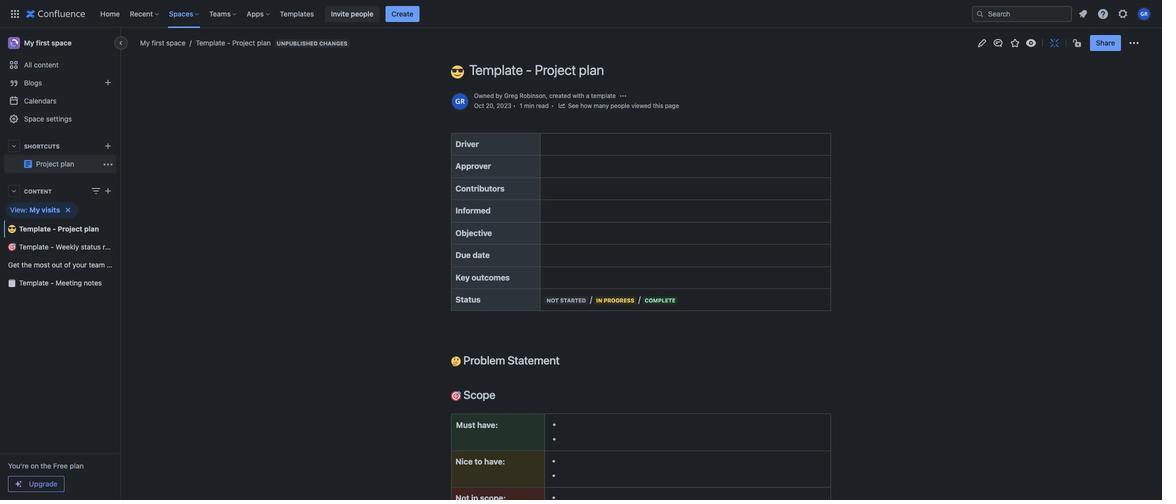 Task type: describe. For each thing, give the bounding box(es) containing it.
0 horizontal spatial my first space link
[[4, 33, 116, 53]]

key outcomes
[[456, 273, 510, 282]]

- left meeting
[[51, 279, 54, 287]]

1 / from the left
[[590, 295, 592, 304]]

contributors
[[456, 184, 505, 193]]

due
[[456, 251, 471, 260]]

quick summary image
[[1049, 37, 1061, 49]]

nice
[[456, 457, 473, 466]]

plan down the "apps" popup button
[[257, 39, 271, 47]]

project right more image at the left top of the page
[[116, 156, 139, 164]]

more actions image
[[1128, 37, 1140, 49]]

owned
[[474, 92, 494, 99]]

you're on the free plan
[[8, 462, 84, 470]]

templates link
[[277, 6, 317, 22]]

appswitcher icon image
[[9, 8, 21, 20]]

create a blog image
[[102, 77, 114, 89]]

driver
[[456, 140, 479, 149]]

outcomes
[[472, 273, 510, 282]]

must have:
[[456, 421, 498, 430]]

:dart: image inside template - weekly status report link
[[8, 243, 16, 251]]

problem
[[464, 354, 505, 367]]

see
[[568, 102, 579, 109]]

in
[[596, 297, 602, 304]]

copy image
[[559, 354, 571, 366]]

shortcuts button
[[4, 137, 116, 155]]

recent
[[130, 9, 153, 18]]

read
[[536, 102, 549, 109]]

2 horizontal spatial template - project plan
[[469, 62, 604, 78]]

status
[[456, 295, 481, 304]]

settings icon image
[[1117, 8, 1129, 20]]

:dart: image inside template - weekly status report link
[[8, 243, 16, 251]]

template - project plan image
[[24, 160, 32, 168]]

all content
[[24, 61, 59, 69]]

2 first from the left
[[152, 39, 164, 47]]

clear view image
[[62, 204, 74, 216]]

notes
[[84, 279, 102, 287]]

upgrade
[[29, 480, 58, 488]]

global element
[[6, 0, 970, 28]]

due date
[[456, 251, 490, 260]]

project down shortcuts on the left of the page
[[36, 160, 59, 168]]

shortcuts
[[24, 143, 60, 149]]

share button
[[1090, 35, 1121, 51]]

2 / from the left
[[638, 295, 641, 304]]

teams button
[[206, 6, 241, 22]]

most
[[34, 261, 50, 269]]

1 vertical spatial :sunglasses: image
[[8, 225, 16, 233]]

on
[[31, 462, 39, 470]]

greg
[[504, 92, 518, 99]]

0 vertical spatial :sunglasses: image
[[451, 65, 464, 78]]

share
[[1096, 39, 1115, 47]]

template down most
[[19, 279, 49, 287]]

space element
[[0, 28, 154, 500]]

1 horizontal spatial :dart: image
[[451, 391, 461, 401]]

invite people button
[[325, 6, 379, 22]]

approver
[[456, 162, 491, 171]]

create
[[391, 9, 414, 18]]

progress
[[604, 297, 634, 304]]

of
[[64, 261, 71, 269]]

by
[[496, 92, 502, 99]]

template down teams
[[196, 39, 225, 47]]

spaces button
[[166, 6, 203, 22]]

invite
[[331, 9, 349, 18]]

settings
[[46, 115, 72, 123]]

page
[[665, 102, 679, 109]]

templates
[[280, 9, 314, 18]]

get the most out of your team space link
[[4, 256, 126, 274]]

edit this page image
[[976, 37, 988, 49]]

space settings
[[24, 115, 72, 123]]

changes
[[319, 40, 347, 47]]

many
[[594, 102, 609, 109]]

1 horizontal spatial template - project plan link
[[186, 38, 271, 48]]

calendars
[[24, 97, 56, 105]]

1 horizontal spatial :dart: image
[[451, 391, 461, 401]]

calendars link
[[4, 92, 116, 110]]

home link
[[97, 6, 123, 22]]

not
[[547, 297, 559, 304]]

status
[[81, 243, 101, 251]]

1 horizontal spatial people
[[611, 102, 630, 109]]

date
[[473, 251, 490, 260]]

my down recent dropdown button on the top left of the page
[[140, 39, 150, 47]]

template up by
[[469, 62, 523, 78]]

content button
[[4, 182, 116, 200]]

greg robinson link
[[504, 92, 546, 99]]

with a template button
[[573, 91, 616, 100]]

more image
[[102, 158, 114, 170]]

my up all
[[24, 39, 34, 47]]

template up most
[[19, 243, 49, 251]]

plan right the free
[[70, 462, 84, 470]]

1 horizontal spatial space
[[107, 261, 126, 269]]

plan up "status" at the left of page
[[84, 225, 99, 233]]

- down teams "dropdown button"
[[227, 39, 230, 47]]

no restrictions image
[[1072, 37, 1084, 49]]

your
[[73, 261, 87, 269]]

team
[[89, 261, 105, 269]]

problem statement
[[461, 354, 560, 367]]

1 vertical spatial the
[[41, 462, 51, 470]]

how
[[580, 102, 592, 109]]

Search field
[[972, 6, 1072, 22]]

must
[[456, 421, 475, 430]]

change view image
[[90, 185, 102, 197]]

20,
[[486, 102, 495, 109]]



Task type: locate. For each thing, give the bounding box(es) containing it.
my right view:
[[29, 206, 40, 214]]

project down "apps"
[[232, 39, 255, 47]]

have: right to
[[484, 457, 505, 466]]

space up all content link
[[51, 39, 72, 47]]

home
[[100, 9, 120, 18]]

confluence image
[[26, 8, 85, 20], [26, 8, 85, 20]]

have:
[[477, 421, 498, 430], [484, 457, 505, 466]]

weekly
[[56, 243, 79, 251]]

first inside space element
[[36, 39, 50, 47]]

owned by greg robinson , created with a template
[[474, 92, 616, 99]]

objective
[[456, 228, 492, 237]]

1 min read
[[520, 102, 549, 109]]

project
[[232, 39, 255, 47], [535, 62, 576, 78], [116, 156, 139, 164], [36, 160, 59, 168], [58, 225, 82, 233]]

:dart: image up get
[[8, 243, 16, 251]]

1 horizontal spatial :sunglasses: image
[[451, 65, 464, 78]]

0 horizontal spatial :dart: image
[[8, 243, 16, 251]]

premium image
[[15, 480, 23, 488]]

this
[[653, 102, 663, 109]]

1 horizontal spatial /
[[638, 295, 641, 304]]

1 horizontal spatial project plan
[[116, 156, 154, 164]]

2 horizontal spatial space
[[166, 39, 186, 47]]

1
[[520, 102, 523, 109]]

my first space up content
[[24, 39, 72, 47]]

1 vertical spatial :dart: image
[[451, 391, 461, 401]]

oct
[[474, 102, 484, 109]]

robinson
[[520, 92, 546, 99]]

0 vertical spatial :sunglasses: image
[[451, 65, 464, 78]]

,
[[546, 92, 548, 99]]

space down spaces
[[166, 39, 186, 47]]

viewed
[[632, 102, 651, 109]]

complete
[[645, 297, 676, 304]]

1 vertical spatial have:
[[484, 457, 505, 466]]

template - project plan up robinson
[[469, 62, 604, 78]]

:sunglasses: image up greg robinson icon
[[451, 65, 464, 78]]

1 horizontal spatial my first space
[[140, 39, 186, 47]]

template - project plan up template - weekly status report link
[[19, 225, 99, 233]]

blogs
[[24, 79, 42, 87]]

get the most out of your team space
[[8, 261, 126, 269]]

help icon image
[[1097, 8, 1109, 20]]

1 my first space from the left
[[24, 39, 72, 47]]

see how many people viewed this page
[[568, 102, 679, 109]]

view:
[[10, 206, 28, 214]]

with
[[573, 92, 584, 99]]

0 horizontal spatial :dart: image
[[8, 243, 16, 251]]

a
[[586, 92, 589, 99]]

1 horizontal spatial first
[[152, 39, 164, 47]]

template - weekly status report link
[[4, 238, 122, 256]]

free
[[53, 462, 68, 470]]

oct 20, 2023
[[474, 102, 511, 109]]

space
[[24, 115, 44, 123]]

invite people
[[331, 9, 373, 18]]

add shortcut image
[[102, 140, 114, 152]]

project plan down shortcuts dropdown button
[[36, 160, 74, 168]]

0 horizontal spatial /
[[590, 295, 592, 304]]

create link
[[385, 6, 420, 22]]

0 vertical spatial template - project plan
[[196, 39, 271, 47]]

1 vertical spatial template - project plan
[[469, 62, 604, 78]]

banner containing home
[[0, 0, 1162, 28]]

1 horizontal spatial my first space link
[[140, 38, 186, 48]]

- down visits
[[53, 225, 56, 233]]

notification icon image
[[1077, 8, 1089, 20]]

template - meeting notes
[[19, 279, 102, 287]]

template - project plan down teams "dropdown button"
[[196, 39, 271, 47]]

star image
[[1009, 37, 1021, 49]]

my
[[24, 39, 34, 47], [140, 39, 150, 47], [29, 206, 40, 214]]

:dart: image up 'must'
[[451, 391, 461, 401]]

0 vertical spatial :dart: image
[[8, 243, 16, 251]]

project plan link
[[4, 155, 154, 173], [36, 160, 74, 168]]

plan down shortcuts dropdown button
[[61, 160, 74, 168]]

apps button
[[244, 6, 274, 22]]

all content link
[[4, 56, 116, 74]]

/ right progress
[[638, 295, 641, 304]]

content
[[24, 188, 52, 194]]

template
[[591, 92, 616, 99]]

/ left in
[[590, 295, 592, 304]]

2023
[[497, 102, 511, 109]]

project up template - weekly status report
[[58, 225, 82, 233]]

space settings link
[[4, 110, 116, 128]]

:sunglasses: image up greg robinson icon
[[451, 65, 464, 78]]

:dart: image
[[8, 243, 16, 251], [451, 391, 461, 401]]

all
[[24, 61, 32, 69]]

min
[[524, 102, 534, 109]]

:dart: image up 'must'
[[451, 391, 461, 401]]

people
[[351, 9, 373, 18], [611, 102, 630, 109]]

:dart: image
[[8, 243, 16, 251], [451, 391, 461, 401]]

1 vertical spatial people
[[611, 102, 630, 109]]

1 first from the left
[[36, 39, 50, 47]]

visits
[[42, 206, 60, 214]]

1 vertical spatial :dart: image
[[451, 391, 461, 401]]

spaces
[[169, 9, 193, 18]]

0 horizontal spatial template - project plan
[[19, 225, 99, 233]]

see how many people viewed this page button
[[558, 101, 679, 111]]

my first space link down recent dropdown button on the top left of the page
[[140, 38, 186, 48]]

not started / in progress / complete
[[547, 295, 676, 304]]

0 vertical spatial template - project plan link
[[186, 38, 271, 48]]

0 vertical spatial people
[[351, 9, 373, 18]]

0 horizontal spatial people
[[351, 9, 373, 18]]

stop watching image
[[1025, 37, 1037, 49]]

1 vertical spatial :sunglasses: image
[[8, 225, 16, 233]]

teams
[[209, 9, 231, 18]]

- left weekly
[[51, 243, 54, 251]]

project plan link down shortcuts dropdown button
[[36, 160, 74, 168]]

create a page image
[[102, 185, 114, 197]]

my first space link up all content link
[[4, 33, 116, 53]]

created
[[549, 92, 571, 99]]

you're
[[8, 462, 29, 470]]

:sunglasses: image
[[451, 65, 464, 78], [8, 225, 16, 233]]

to
[[475, 457, 482, 466]]

unpublished
[[277, 40, 318, 47]]

:notepad_spiral: image
[[8, 279, 16, 287], [8, 279, 16, 287]]

key
[[456, 273, 470, 282]]

out
[[52, 261, 62, 269]]

project plan right more image at the left top of the page
[[116, 156, 154, 164]]

template - project plan inside space element
[[19, 225, 99, 233]]

plan right more image at the left top of the page
[[141, 156, 154, 164]]

report
[[103, 243, 122, 251]]

the right get
[[21, 261, 32, 269]]

search image
[[976, 10, 984, 18]]

my first space inside space element
[[24, 39, 72, 47]]

apps
[[247, 9, 264, 18]]

space down report on the left
[[107, 261, 126, 269]]

people down manage page ownership icon
[[611, 102, 630, 109]]

0 horizontal spatial first
[[36, 39, 50, 47]]

nice to have:
[[456, 457, 505, 466]]

2 vertical spatial template - project plan
[[19, 225, 99, 233]]

recent button
[[127, 6, 163, 22]]

:sunglasses: image
[[451, 65, 464, 78], [8, 225, 16, 233]]

people right invite
[[351, 9, 373, 18]]

first
[[36, 39, 50, 47], [152, 39, 164, 47]]

-
[[227, 39, 230, 47], [526, 62, 532, 78], [53, 225, 56, 233], [51, 243, 54, 251], [51, 279, 54, 287]]

copy image
[[494, 388, 506, 400]]

/
[[590, 295, 592, 304], [638, 295, 641, 304]]

0 horizontal spatial the
[[21, 261, 32, 269]]

:sunglasses: image inside template - project plan link
[[8, 225, 16, 233]]

1 horizontal spatial the
[[41, 462, 51, 470]]

0 vertical spatial :dart: image
[[8, 243, 16, 251]]

1 horizontal spatial :sunglasses: image
[[451, 65, 464, 78]]

greg robinson image
[[452, 94, 468, 110]]

the inside get the most out of your team space link
[[21, 261, 32, 269]]

2 my first space from the left
[[140, 39, 186, 47]]

informed
[[456, 206, 491, 215]]

first down recent dropdown button on the top left of the page
[[152, 39, 164, 47]]

:dart: image up get
[[8, 243, 16, 251]]

project up "created"
[[535, 62, 576, 78]]

template - project plan link up weekly
[[4, 220, 116, 238]]

plan up a
[[579, 62, 604, 78]]

template - meeting notes link
[[4, 274, 116, 292]]

0 horizontal spatial :sunglasses: image
[[8, 225, 16, 233]]

template - project plan link
[[186, 38, 271, 48], [4, 220, 116, 238]]

unpublished changes
[[277, 40, 347, 47]]

0 vertical spatial the
[[21, 261, 32, 269]]

meeting
[[56, 279, 82, 287]]

template down view: my visits
[[19, 225, 51, 233]]

0 horizontal spatial template - project plan link
[[4, 220, 116, 238]]

my first space down recent dropdown button on the top left of the page
[[140, 39, 186, 47]]

my first space link
[[4, 33, 116, 53], [140, 38, 186, 48]]

banner
[[0, 0, 1162, 28]]

- up robinson
[[526, 62, 532, 78]]

1 vertical spatial template - project plan link
[[4, 220, 116, 238]]

template - project plan link down teams "dropdown button"
[[186, 38, 271, 48]]

first up the all content
[[36, 39, 50, 47]]

project plan link up change view 'image'
[[4, 155, 154, 173]]

:sunglasses: image down view:
[[8, 225, 16, 233]]

statement
[[508, 354, 560, 367]]

the right on
[[41, 462, 51, 470]]

template - weekly status report
[[19, 243, 122, 251]]

1 horizontal spatial template - project plan
[[196, 39, 271, 47]]

:thinking: image
[[451, 357, 461, 367], [451, 357, 461, 367]]

0 horizontal spatial my first space
[[24, 39, 72, 47]]

0 horizontal spatial space
[[51, 39, 72, 47]]

scope
[[461, 388, 495, 401]]

view: my visits
[[10, 206, 60, 214]]

0 horizontal spatial project plan
[[36, 160, 74, 168]]

people inside global element
[[351, 9, 373, 18]]

0 horizontal spatial :sunglasses: image
[[8, 225, 16, 233]]

:sunglasses: image down view:
[[8, 225, 16, 233]]

content
[[34, 61, 59, 69]]

have: right 'must'
[[477, 421, 498, 430]]

manage page ownership image
[[619, 92, 627, 100]]

0 vertical spatial have:
[[477, 421, 498, 430]]



Task type: vqa. For each thing, say whether or not it's contained in the screenshot.
Clear View 'IMAGE'
yes



